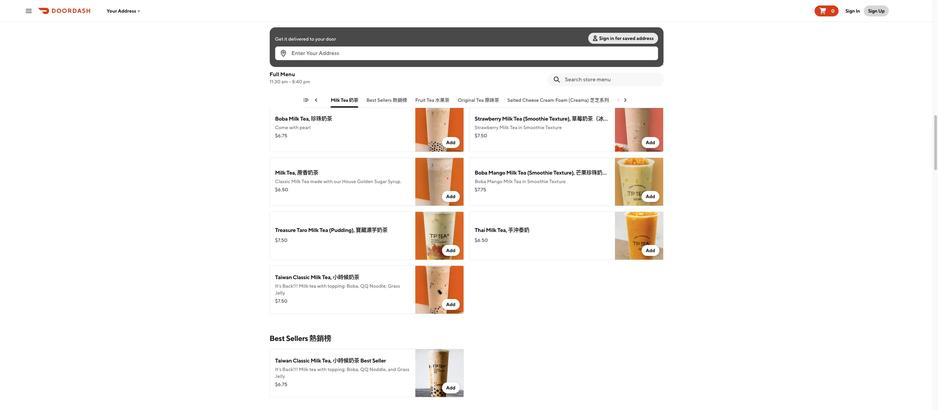 Task type: locate. For each thing, give the bounding box(es) containing it.
taiwan classic milk tea, 小時候奶茶 best seller it's back!!! milk tea with topping: boba, qq noddle, and grass jelly $6.75
[[275, 358, 409, 387]]

0 vertical spatial and
[[382, 67, 390, 73]]

get it delivered to your door
[[275, 36, 336, 42]]

back!!!
[[282, 283, 298, 289], [282, 367, 298, 372]]

0 vertical spatial classic
[[275, 179, 290, 184]]

0 vertical spatial 奶茶
[[298, 35, 313, 43]]

syrup.
[[388, 179, 401, 184]]

1 vertical spatial topping:
[[328, 367, 346, 372]]

1 horizontal spatial of
[[354, 67, 358, 73]]

1 it's from the top
[[275, 283, 281, 289]]

best
[[366, 97, 376, 103], [270, 334, 285, 343], [360, 358, 371, 364]]

0 vertical spatial $6.75
[[275, 82, 287, 88]]

3 $6.75 from the top
[[275, 382, 287, 387]]

2 vertical spatial $6.75
[[275, 382, 287, 387]]

menu inside full menu 11:30 am - 8:40 pm
[[280, 71, 295, 78]]

2 qq from the top
[[360, 367, 369, 372]]

grass
[[388, 283, 400, 289], [397, 367, 409, 372]]

0 vertical spatial milk tea 奶茶
[[270, 35, 313, 43]]

grass right noodle,
[[388, 283, 400, 289]]

with
[[330, 67, 340, 73], [289, 125, 299, 130], [323, 179, 333, 184], [317, 283, 327, 289], [317, 367, 327, 372]]

0 vertical spatial 小時候奶茶
[[333, 274, 359, 281]]

0 vertical spatial back!!!
[[282, 283, 298, 289]]

1 horizontal spatial sign
[[846, 8, 855, 14]]

best inside taiwan classic milk tea, 小時候奶茶 best seller it's back!!! milk tea with topping: boba, qq noddle, and grass jelly $6.75
[[360, 358, 371, 364]]

jelly
[[275, 290, 285, 296], [275, 374, 285, 379]]

add for strawberry milk tea (smoothie texture), 草莓奶茶（冰沙口感）
[[646, 140, 655, 145]]

0 vertical spatial menu
[[280, 71, 295, 78]]

texture inside strawberry milk tea (smoothie texture), 草莓奶茶（冰沙口感） strawberry milk tea in smoothie texture $7.50
[[545, 125, 562, 130]]

back!!! inside taiwan classic milk tea, 小時候奶茶 best seller it's back!!! milk tea with topping: boba, qq noddle, and grass jelly $6.75
[[282, 367, 298, 372]]

your
[[107, 8, 117, 14]]

add button for thai milk tea, 手沖泰奶
[[642, 245, 659, 256]]

thai milk tea, 手沖泰奶
[[475, 227, 529, 233]]

add for boba milk tea, 珍珠奶茶
[[446, 140, 456, 145]]

cheese
[[522, 97, 539, 103]]

1 vertical spatial strawberry
[[475, 125, 499, 130]]

0 vertical spatial sellers
[[377, 97, 392, 103]]

add for treasure taro  milk tea (pudding), 寶藏濃芋奶茶
[[446, 248, 456, 253]]

奶茶 down texture.
[[349, 97, 358, 103]]

classic
[[275, 179, 290, 184], [293, 274, 310, 281], [293, 358, 310, 364]]

sign inside 'sign in for saved address' 'link'
[[599, 36, 609, 41]]

寶藏濃芋奶茶
[[356, 227, 388, 233]]

for
[[615, 36, 622, 41]]

2 back!!! from the top
[[282, 367, 298, 372]]

roasted
[[275, 67, 293, 73]]

0 horizontal spatial sign
[[599, 36, 609, 41]]

with inside the boba milk tea, 珍珠奶茶 come with pearl $6.75
[[289, 125, 299, 130]]

and right bitterness
[[382, 67, 390, 73]]

menu inside button
[[473, 396, 488, 402]]

1 horizontal spatial sellers
[[377, 97, 392, 103]]

hot drinks (16oz) 熱飲 button
[[617, 97, 665, 108]]

芒果珍珠奶茶（冰沙口感）
[[576, 170, 640, 176]]

鐵觀音奶茶
[[329, 58, 355, 65]]

2 小時候奶茶 from the top
[[333, 358, 359, 364]]

your
[[315, 36, 325, 42]]

best inside button
[[366, 97, 376, 103]]

1 vertical spatial $6.75
[[275, 133, 287, 138]]

classic inside "milk tea, 蔗香奶茶 classic milk tea made with our house golden sugar syrup. $6.50"
[[275, 179, 290, 184]]

1 vertical spatial texture
[[549, 179, 566, 184]]

qq left noodle,
[[360, 283, 369, 289]]

qq inside taiwan classic milk tea, 小時候奶茶 it's back!!! milk tea with topping: boba, qq noodle, grass jelly $7.50
[[360, 283, 369, 289]]

sign for sign in for saved address
[[599, 36, 609, 41]]

珍珠奶茶
[[311, 116, 332, 122]]

strawberry down 原味茶
[[475, 116, 501, 122]]

0 vertical spatial in
[[610, 36, 614, 41]]

0 horizontal spatial $6.50
[[275, 187, 288, 192]]

1 topping: from the top
[[328, 283, 346, 289]]

2 strawberry from the top
[[475, 125, 499, 130]]

in
[[610, 36, 614, 41], [518, 125, 522, 130], [522, 179, 526, 184]]

奶茶 left your
[[298, 35, 313, 43]]

$7.50 inside strawberry milk tea (smoothie texture), 草莓奶茶（冰沙口感） strawberry milk tea in smoothie texture $7.50
[[475, 133, 487, 138]]

popular items
[[292, 97, 323, 103]]

boba milk tea, 珍珠奶茶 come with pearl $6.75
[[275, 116, 332, 138]]

tea inside button
[[427, 97, 434, 103]]

and right milky
[[321, 74, 329, 80]]

1 vertical spatial grass
[[397, 367, 409, 372]]

1 boba, from the top
[[347, 283, 359, 289]]

add button for milk tea, 蔗香奶茶
[[442, 191, 460, 202]]

seller
[[372, 358, 386, 364]]

$7.50
[[475, 133, 487, 138], [275, 238, 287, 243], [275, 298, 287, 304]]

taiwan classic milk tea, 小時候奶茶 image
[[415, 266, 464, 314]]

of down oolong
[[303, 74, 308, 80]]

texture),
[[549, 116, 571, 122], [553, 170, 575, 176]]

0 vertical spatial it's
[[275, 283, 281, 289]]

taiwan classic milk tea, 小時候奶茶 best seller image
[[415, 349, 464, 398]]

sign for sign in
[[846, 8, 855, 14]]

1 taiwan from the top
[[275, 274, 292, 281]]

popular items button
[[292, 97, 323, 108]]

-
[[289, 79, 291, 84]]

and
[[382, 67, 390, 73], [321, 74, 329, 80], [388, 367, 396, 372]]

1 horizontal spatial milk tea 奶茶
[[331, 97, 358, 103]]

2 vertical spatial best
[[360, 358, 371, 364]]

scroll menu navigation right image
[[622, 97, 628, 103]]

classic for taiwan classic milk tea, 小時候奶茶 best seller
[[293, 358, 310, 364]]

(smoothie inside strawberry milk tea (smoothie texture), 草莓奶茶（冰沙口感） strawberry milk tea in smoothie texture $7.50
[[523, 116, 548, 122]]

0 horizontal spatial of
[[303, 74, 308, 80]]

0 vertical spatial $6.50
[[275, 187, 288, 192]]

2 topping: from the top
[[328, 367, 346, 372]]

1 horizontal spatial 熱銷榜
[[393, 97, 407, 103]]

add button for taiwan classic milk tea, 小時候奶茶
[[442, 299, 460, 310]]

1 vertical spatial texture),
[[553, 170, 575, 176]]

奶茶
[[298, 35, 313, 43], [349, 97, 358, 103]]

1 horizontal spatial menu
[[473, 396, 488, 402]]

it
[[284, 36, 287, 42]]

$6.50 inside "milk tea, 蔗香奶茶 classic milk tea made with our house golden sugar syrup. $6.50"
[[275, 187, 288, 192]]

$6.75
[[275, 82, 287, 88], [275, 133, 287, 138], [275, 382, 287, 387]]

add for taiwan classic milk tea, 小時候奶茶 best seller
[[446, 385, 456, 391]]

1 vertical spatial taiwan
[[275, 358, 292, 364]]

back!!! inside taiwan classic milk tea, 小時候奶茶 it's back!!! milk tea with topping: boba, qq noodle, grass jelly $7.50
[[282, 283, 298, 289]]

2 vertical spatial and
[[388, 367, 396, 372]]

0 vertical spatial strawberry
[[475, 116, 501, 122]]

our
[[334, 179, 341, 184]]

menu right view at bottom
[[473, 396, 488, 402]]

sign left in in the top of the page
[[846, 8, 855, 14]]

taiwan inside taiwan classic milk tea, 小時候奶茶 best seller it's back!!! milk tea with topping: boba, qq noddle, and grass jelly $6.75
[[275, 358, 292, 364]]

1 vertical spatial in
[[518, 125, 522, 130]]

2 boba, from the top
[[347, 367, 359, 372]]

0 vertical spatial (smoothie
[[523, 116, 548, 122]]

$6.75 inside the boba milk tea, 珍珠奶茶 come with pearl $6.75
[[275, 133, 287, 138]]

水果茶
[[435, 97, 450, 103]]

milk tea, 蔗香奶茶 classic milk tea made with our house golden sugar syrup. $6.50
[[275, 170, 401, 192]]

2 vertical spatial $7.50
[[275, 298, 287, 304]]

topping: inside taiwan classic milk tea, 小時候奶茶 it's back!!! milk tea with topping: boba, qq noodle, grass jelly $7.50
[[328, 283, 346, 289]]

boba
[[275, 116, 288, 122], [475, 170, 487, 176], [475, 179, 486, 184]]

full
[[270, 71, 279, 78]]

2 vertical spatial boba
[[475, 179, 486, 184]]

add for taiwan classic milk tea, 小時候奶茶
[[446, 302, 456, 307]]

in inside boba mango milk tea (smoothie texture), 芒果珍珠奶茶（冰沙口感） boba mango milk tea in smoothie texture $7.75
[[522, 179, 526, 184]]

add for boba mango milk tea (smoothie texture), 芒果珍珠奶茶（冰沙口感）
[[646, 194, 655, 199]]

sign left up
[[868, 8, 877, 14]]

0 vertical spatial taiwan
[[275, 274, 292, 281]]

it's inside taiwan classic milk tea, 小時候奶茶 it's back!!! milk tea with topping: boba, qq noodle, grass jelly $7.50
[[275, 283, 281, 289]]

$7.50 inside taiwan classic milk tea, 小時候奶茶 it's back!!! milk tea with topping: boba, qq noodle, grass jelly $7.50
[[275, 298, 287, 304]]

(16oz)
[[641, 97, 654, 103]]

0 button
[[815, 5, 839, 16]]

1 vertical spatial boba,
[[347, 367, 359, 372]]

hot drinks (16oz) 熱飲
[[617, 97, 665, 103]]

door
[[326, 36, 336, 42]]

0 vertical spatial texture
[[545, 125, 562, 130]]

menu up -
[[280, 71, 295, 78]]

0 vertical spatial best sellers 熱銷榜
[[366, 97, 407, 103]]

tie guan yin milk tea, 鐵觀音奶茶 roasted oolong milk tea with a hint of bitterness and combination of milky and creamy texture. $6.75
[[275, 58, 390, 88]]

1 vertical spatial 奶茶
[[349, 97, 358, 103]]

boba inside the boba milk tea, 珍珠奶茶 come with pearl $6.75
[[275, 116, 288, 122]]

1 vertical spatial 小時候奶茶
[[333, 358, 359, 364]]

1 vertical spatial it's
[[275, 367, 281, 372]]

boba mango milk tea (smoothie texture), 芒果珍珠奶茶（冰沙口感） boba mango milk tea in smoothie texture $7.75
[[475, 170, 640, 192]]

1 vertical spatial jelly
[[275, 374, 285, 379]]

sign inside sign in link
[[846, 8, 855, 14]]

2 $6.75 from the top
[[275, 133, 287, 138]]

1 vertical spatial $6.50
[[475, 238, 488, 243]]

1 vertical spatial sellers
[[286, 334, 308, 343]]

sign
[[846, 8, 855, 14], [868, 8, 877, 14], [599, 36, 609, 41]]

and right noddle,
[[388, 367, 396, 372]]

of up texture.
[[354, 67, 358, 73]]

1 vertical spatial menu
[[473, 396, 488, 402]]

1 vertical spatial classic
[[293, 274, 310, 281]]

$6.75 inside the "tie guan yin milk tea, 鐵觀音奶茶 roasted oolong milk tea with a hint of bitterness and combination of milky and creamy texture. $6.75"
[[275, 82, 287, 88]]

come
[[275, 125, 288, 130]]

(pudding),
[[329, 227, 355, 233]]

scroll menu navigation left image
[[313, 97, 319, 103]]

smoothie inside boba mango milk tea (smoothie texture), 芒果珍珠奶茶（冰沙口感） boba mango milk tea in smoothie texture $7.75
[[527, 179, 548, 184]]

2 tea from the top
[[309, 367, 316, 372]]

0 horizontal spatial sellers
[[286, 334, 308, 343]]

texture), inside boba mango milk tea (smoothie texture), 芒果珍珠奶茶（冰沙口感） boba mango milk tea in smoothie texture $7.75
[[553, 170, 575, 176]]

classic inside taiwan classic milk tea, 小時候奶茶 best seller it's back!!! milk tea with topping: boba, qq noddle, and grass jelly $6.75
[[293, 358, 310, 364]]

golden
[[357, 179, 373, 184]]

hint
[[344, 67, 353, 73]]

Item Search search field
[[565, 76, 658, 83]]

menu for full
[[280, 71, 295, 78]]

0 vertical spatial tea
[[309, 283, 316, 289]]

1 jelly from the top
[[275, 290, 285, 296]]

taiwan inside taiwan classic milk tea, 小時候奶茶 it's back!!! milk tea with topping: boba, qq noodle, grass jelly $7.50
[[275, 274, 292, 281]]

classic inside taiwan classic milk tea, 小時候奶茶 it's back!!! milk tea with topping: boba, qq noodle, grass jelly $7.50
[[293, 274, 310, 281]]

1 $6.75 from the top
[[275, 82, 287, 88]]

with inside the "tie guan yin milk tea, 鐵觀音奶茶 roasted oolong milk tea with a hint of bitterness and combination of milky and creamy texture. $6.75"
[[330, 67, 340, 73]]

tea, inside taiwan classic milk tea, 小時候奶茶 best seller it's back!!! milk tea with topping: boba, qq noddle, and grass jelly $6.75
[[322, 358, 332, 364]]

2 it's from the top
[[275, 367, 281, 372]]

fruit tea 水果茶
[[415, 97, 450, 103]]

1 tea from the top
[[309, 283, 316, 289]]

strawberry
[[475, 116, 501, 122], [475, 125, 499, 130]]

address
[[118, 8, 136, 14]]

jasmine green milk tea, 茉莉綠奶茶 image
[[615, 50, 663, 98]]

1 vertical spatial back!!!
[[282, 367, 298, 372]]

house
[[342, 179, 356, 184]]

1 小時候奶茶 from the top
[[333, 274, 359, 281]]

your address
[[107, 8, 136, 14]]

小時候奶茶 inside taiwan classic milk tea, 小時候奶茶 it's back!!! milk tea with topping: boba, qq noodle, grass jelly $7.50
[[333, 274, 359, 281]]

1 horizontal spatial best sellers 熱銷榜
[[366, 97, 407, 103]]

0 vertical spatial smoothie
[[523, 125, 544, 130]]

milk
[[270, 35, 284, 43], [307, 58, 317, 65], [512, 65, 522, 71], [311, 67, 321, 73], [331, 97, 340, 103], [289, 116, 299, 122], [502, 116, 513, 122], [499, 125, 509, 130], [275, 170, 285, 176], [506, 170, 517, 176], [291, 179, 301, 184], [503, 179, 513, 184], [308, 227, 319, 233], [486, 227, 496, 233], [311, 274, 321, 281], [299, 283, 308, 289], [311, 358, 321, 364], [299, 367, 308, 372]]

pearl
[[300, 125, 311, 130]]

2 taiwan from the top
[[275, 358, 292, 364]]

0 vertical spatial 熱銷榜
[[393, 97, 407, 103]]

小時候奶茶 inside taiwan classic milk tea, 小時候奶茶 best seller it's back!!! milk tea with topping: boba, qq noddle, and grass jelly $6.75
[[333, 358, 359, 364]]

0 vertical spatial best
[[366, 97, 376, 103]]

boba, left noddle,
[[347, 367, 359, 372]]

0 horizontal spatial menu
[[280, 71, 295, 78]]

熱飲
[[655, 97, 665, 103]]

popular
[[292, 97, 309, 103]]

with inside taiwan classic milk tea, 小時候奶茶 best seller it's back!!! milk tea with topping: boba, qq noddle, and grass jelly $6.75
[[317, 367, 327, 372]]

smoothie
[[523, 125, 544, 130], [527, 179, 548, 184]]

0 vertical spatial $7.50
[[475, 133, 487, 138]]

1 vertical spatial tea
[[309, 367, 316, 372]]

2 vertical spatial classic
[[293, 358, 310, 364]]

strawberry down original tea 原味茶 button
[[475, 125, 499, 130]]

0 vertical spatial jelly
[[275, 290, 285, 296]]

tea
[[309, 283, 316, 289], [309, 367, 316, 372]]

qq left noddle,
[[360, 367, 369, 372]]

add button for treasure taro  milk tea (pudding), 寶藏濃芋奶茶
[[442, 245, 460, 256]]

1 vertical spatial 熱銷榜
[[309, 334, 331, 343]]

sign left "for"
[[599, 36, 609, 41]]

2 jelly from the top
[[275, 374, 285, 379]]

2 horizontal spatial sign
[[868, 8, 877, 14]]

1 horizontal spatial 奶茶
[[349, 97, 358, 103]]

oolong
[[294, 67, 310, 73]]

0 vertical spatial grass
[[388, 283, 400, 289]]

treasure taro  milk tea (pudding), 寶藏濃芋奶茶 image
[[415, 212, 464, 260]]

boba,
[[347, 283, 359, 289], [347, 367, 359, 372]]

taiwan for taiwan classic milk tea, 小時候奶茶 best seller
[[275, 358, 292, 364]]

1 vertical spatial of
[[303, 74, 308, 80]]

1 horizontal spatial $6.50
[[475, 238, 488, 243]]

with inside "milk tea, 蔗香奶茶 classic milk tea made with our house golden sugar syrup. $6.50"
[[323, 179, 333, 184]]

tea inside button
[[476, 97, 484, 103]]

1 strawberry from the top
[[475, 116, 501, 122]]

1 vertical spatial best sellers 熱銷榜
[[270, 334, 331, 343]]

0 vertical spatial boba
[[275, 116, 288, 122]]

0 vertical spatial qq
[[360, 283, 369, 289]]

0 vertical spatial boba,
[[347, 283, 359, 289]]

milk tea, 蔗香奶茶 image
[[415, 158, 464, 206]]

of
[[354, 67, 358, 73], [303, 74, 308, 80]]

texture inside boba mango milk tea (smoothie texture), 芒果珍珠奶茶（冰沙口感） boba mango milk tea in smoothie texture $7.75
[[549, 179, 566, 184]]

1 vertical spatial (smoothie
[[527, 170, 552, 176]]

grass right noddle,
[[397, 367, 409, 372]]

boba, left noodle,
[[347, 283, 359, 289]]

tea,
[[318, 58, 328, 65], [523, 65, 533, 71], [300, 116, 310, 122], [286, 170, 296, 176], [497, 227, 507, 233], [322, 274, 332, 281], [322, 358, 332, 364]]

texture), inside strawberry milk tea (smoothie texture), 草莓奶茶（冰沙口感） strawberry milk tea in smoothie texture $7.50
[[549, 116, 571, 122]]

1 qq from the top
[[360, 283, 369, 289]]

2 vertical spatial in
[[522, 179, 526, 184]]

1 back!!! from the top
[[282, 283, 298, 289]]

texture
[[545, 125, 562, 130], [549, 179, 566, 184]]

芝芝系列
[[590, 97, 609, 103]]

add button for strawberry milk tea (smoothie texture), 草莓奶茶（冰沙口感）
[[642, 137, 659, 148]]

小時候奶茶 for taiwan classic milk tea, 小時候奶茶
[[333, 274, 359, 281]]

0 horizontal spatial best sellers 熱銷榜
[[270, 334, 331, 343]]

taiwan
[[275, 274, 292, 281], [275, 358, 292, 364]]

0 vertical spatial texture),
[[549, 116, 571, 122]]

1 vertical spatial smoothie
[[527, 179, 548, 184]]

1 vertical spatial qq
[[360, 367, 369, 372]]

0 vertical spatial topping:
[[328, 283, 346, 289]]

11:30
[[270, 79, 280, 84]]

1 vertical spatial milk tea 奶茶
[[331, 97, 358, 103]]

sign inside the sign up link
[[868, 8, 877, 14]]

sellers inside button
[[377, 97, 392, 103]]

1 vertical spatial boba
[[475, 170, 487, 176]]

open menu image
[[25, 7, 33, 15]]

bitterness
[[359, 67, 381, 73]]



Task type: vqa. For each thing, say whether or not it's contained in the screenshot.


Task type: describe. For each thing, give the bounding box(es) containing it.
address
[[636, 36, 654, 41]]

it's inside taiwan classic milk tea, 小時候奶茶 best seller it's back!!! milk tea with topping: boba, qq noddle, and grass jelly $6.75
[[275, 367, 281, 372]]

with inside taiwan classic milk tea, 小時候奶茶 it's back!!! milk tea with topping: boba, qq noodle, grass jelly $7.50
[[317, 283, 327, 289]]

$6.75 inside taiwan classic milk tea, 小時候奶茶 best seller it's back!!! milk tea with topping: boba, qq noddle, and grass jelly $6.75
[[275, 382, 287, 387]]

boba, inside taiwan classic milk tea, 小時候奶茶 it's back!!! milk tea with topping: boba, qq noodle, grass jelly $7.50
[[347, 283, 359, 289]]

and inside taiwan classic milk tea, 小時候奶茶 best seller it's back!!! milk tea with topping: boba, qq noddle, and grass jelly $6.75
[[388, 367, 396, 372]]

made
[[310, 179, 322, 184]]

add for thai milk tea, 手沖泰奶
[[646, 248, 655, 253]]

combination
[[275, 74, 302, 80]]

treasure taro  milk tea (pudding), 寶藏濃芋奶茶
[[275, 227, 388, 233]]

add button for boba milk tea, 珍珠奶茶
[[442, 137, 460, 148]]

熱銷榜 inside button
[[393, 97, 407, 103]]

add button for taiwan classic milk tea, 小時候奶茶 best seller
[[442, 383, 460, 393]]

小時候奶茶 for taiwan classic milk tea, 小時候奶茶 best seller
[[333, 358, 359, 364]]

drinks
[[626, 97, 640, 103]]

original
[[458, 97, 475, 103]]

show menu categories image
[[303, 97, 309, 103]]

jasmine green milk tea, 茉莉綠奶茶
[[475, 65, 560, 71]]

am
[[281, 79, 288, 84]]

qq inside taiwan classic milk tea, 小時候奶茶 best seller it's back!!! milk tea with topping: boba, qq noddle, and grass jelly $6.75
[[360, 367, 369, 372]]

in inside 'link'
[[610, 36, 614, 41]]

boba, inside taiwan classic milk tea, 小時候奶茶 best seller it's back!!! milk tea with topping: boba, qq noddle, and grass jelly $6.75
[[347, 367, 359, 372]]

view menu button
[[446, 392, 492, 406]]

tea, inside the "tie guan yin milk tea, 鐵觀音奶茶 roasted oolong milk tea with a hint of bitterness and combination of milky and creamy texture. $6.75"
[[318, 58, 328, 65]]

tea, inside the boba milk tea, 珍珠奶茶 come with pearl $6.75
[[300, 116, 310, 122]]

hot
[[617, 97, 625, 103]]

creamy
[[330, 74, 346, 80]]

boba for boba mango milk tea (smoothie texture), 芒果珍珠奶茶（冰沙口感）
[[475, 170, 487, 176]]

to
[[310, 36, 314, 42]]

sign for sign up
[[868, 8, 877, 14]]

0
[[831, 8, 835, 14]]

noddle,
[[369, 367, 387, 372]]

milky
[[309, 74, 320, 80]]

get
[[275, 36, 283, 42]]

pm
[[303, 79, 310, 84]]

thai milk tea, 手沖泰奶 image
[[615, 212, 663, 260]]

add button for boba mango milk tea (smoothie texture), 芒果珍珠奶茶（冰沙口感）
[[642, 191, 659, 202]]

noodle,
[[369, 283, 387, 289]]

Enter Your Address text field
[[291, 50, 654, 57]]

full menu 11:30 am - 8:40 pm
[[270, 71, 310, 84]]

sign up
[[868, 8, 885, 14]]

cream
[[540, 97, 554, 103]]

view
[[459, 396, 472, 402]]

(creama)
[[568, 97, 589, 103]]

sign up link
[[864, 5, 889, 16]]

0 horizontal spatial milk tea 奶茶
[[270, 35, 313, 43]]

sign in for saved address link
[[588, 33, 658, 44]]

boba milk tea, 珍珠奶茶 image
[[415, 104, 464, 152]]

best sellers 熱銷榜 button
[[366, 97, 407, 108]]

guan
[[283, 58, 297, 65]]

salted
[[507, 97, 521, 103]]

tea inside the "tie guan yin milk tea, 鐵觀音奶茶 roasted oolong milk tea with a hint of bitterness and combination of milky and creamy texture. $6.75"
[[322, 67, 329, 73]]

foam
[[555, 97, 568, 103]]

original tea 原味茶 button
[[458, 97, 499, 108]]

smoothie inside strawberry milk tea (smoothie texture), 草莓奶茶（冰沙口感） strawberry milk tea in smoothie texture $7.50
[[523, 125, 544, 130]]

jelly inside taiwan classic milk tea, 小時候奶茶 it's back!!! milk tea with topping: boba, qq noodle, grass jelly $7.50
[[275, 290, 285, 296]]

1 vertical spatial $7.50
[[275, 238, 287, 243]]

蔗香奶茶
[[297, 170, 318, 176]]

jelly inside taiwan classic milk tea, 小時候奶茶 best seller it's back!!! milk tea with topping: boba, qq noddle, and grass jelly $6.75
[[275, 374, 285, 379]]

milk inside the boba milk tea, 珍珠奶茶 come with pearl $6.75
[[289, 116, 299, 122]]

茉莉綠奶茶
[[534, 65, 560, 71]]

in inside strawberry milk tea (smoothie texture), 草莓奶茶（冰沙口感） strawberry milk tea in smoothie texture $7.50
[[518, 125, 522, 130]]

texture.
[[347, 74, 364, 80]]

taro
[[297, 227, 307, 233]]

boba mango milk tea (smoothie texture), 芒果珍珠奶茶（冰沙口感） image
[[615, 158, 663, 206]]

手沖泰奶
[[508, 227, 529, 233]]

sugar
[[374, 179, 387, 184]]

treasure
[[275, 227, 296, 233]]

items
[[310, 97, 323, 103]]

fruit
[[415, 97, 426, 103]]

0 vertical spatial mango
[[488, 170, 505, 176]]

green
[[495, 65, 511, 71]]

grass inside taiwan classic milk tea, 小時候奶茶 best seller it's back!!! milk tea with topping: boba, qq noddle, and grass jelly $6.75
[[397, 367, 409, 372]]

view menu
[[459, 396, 488, 402]]

a
[[341, 67, 343, 73]]

yin
[[298, 58, 306, 65]]

1 vertical spatial mango
[[487, 179, 502, 184]]

classic for taiwan classic milk tea, 小時候奶茶
[[293, 274, 310, 281]]

strawberry milk tea (smoothie texture), 草莓奶茶（冰沙口感） image
[[615, 104, 663, 152]]

0 horizontal spatial 熱銷榜
[[309, 334, 331, 343]]

0 vertical spatial of
[[354, 67, 358, 73]]

boba for boba milk tea, 珍珠奶茶
[[275, 116, 288, 122]]

tie
[[275, 58, 282, 65]]

delivered
[[288, 36, 309, 42]]

8:40
[[292, 79, 302, 84]]

taiwan classic milk tea, 小時候奶茶 it's back!!! milk tea with topping: boba, qq noodle, grass jelly $7.50
[[275, 274, 400, 304]]

fruit tea 水果茶 button
[[415, 97, 450, 108]]

add for milk tea, 蔗香奶茶
[[446, 194, 456, 199]]

up
[[878, 8, 885, 14]]

草莓奶茶（冰沙口感）
[[572, 116, 625, 122]]

salted cheese cream foam (creama) 芝芝系列
[[507, 97, 609, 103]]

menu for view
[[473, 396, 488, 402]]

jasmine
[[475, 65, 494, 71]]

thai
[[475, 227, 485, 233]]

sign in link
[[841, 4, 864, 18]]

tea inside "milk tea, 蔗香奶茶 classic milk tea made with our house golden sugar syrup. $6.50"
[[302, 179, 309, 184]]

original tea 原味茶
[[458, 97, 499, 103]]

1 vertical spatial and
[[321, 74, 329, 80]]

tie guan yin milk tea, 鐵觀音奶茶 image
[[415, 50, 464, 98]]

in
[[856, 8, 860, 14]]

saved
[[623, 36, 635, 41]]

sign in for saved address
[[599, 36, 654, 41]]

1 vertical spatial best
[[270, 334, 285, 343]]

tea inside taiwan classic milk tea, 小時候奶茶 best seller it's back!!! milk tea with topping: boba, qq noddle, and grass jelly $6.75
[[309, 367, 316, 372]]

原味茶
[[485, 97, 499, 103]]

tea, inside taiwan classic milk tea, 小時候奶茶 it's back!!! milk tea with topping: boba, qq noodle, grass jelly $7.50
[[322, 274, 332, 281]]

topping: inside taiwan classic milk tea, 小時候奶茶 best seller it's back!!! milk tea with topping: boba, qq noddle, and grass jelly $6.75
[[328, 367, 346, 372]]

strawberry milk tea (smoothie texture), 草莓奶茶（冰沙口感） strawberry milk tea in smoothie texture $7.50
[[475, 116, 625, 138]]

salted cheese cream foam (creama) 芝芝系列 button
[[507, 97, 609, 108]]

grass inside taiwan classic milk tea, 小時候奶茶 it's back!!! milk tea with topping: boba, qq noodle, grass jelly $7.50
[[388, 283, 400, 289]]

(smoothie inside boba mango milk tea (smoothie texture), 芒果珍珠奶茶（冰沙口感） boba mango milk tea in smoothie texture $7.75
[[527, 170, 552, 176]]

tea inside taiwan classic milk tea, 小時候奶茶 it's back!!! milk tea with topping: boba, qq noodle, grass jelly $7.50
[[309, 283, 316, 289]]

tea, inside "milk tea, 蔗香奶茶 classic milk tea made with our house golden sugar syrup. $6.50"
[[286, 170, 296, 176]]

0 horizontal spatial 奶茶
[[298, 35, 313, 43]]

taiwan for taiwan classic milk tea, 小時候奶茶
[[275, 274, 292, 281]]



